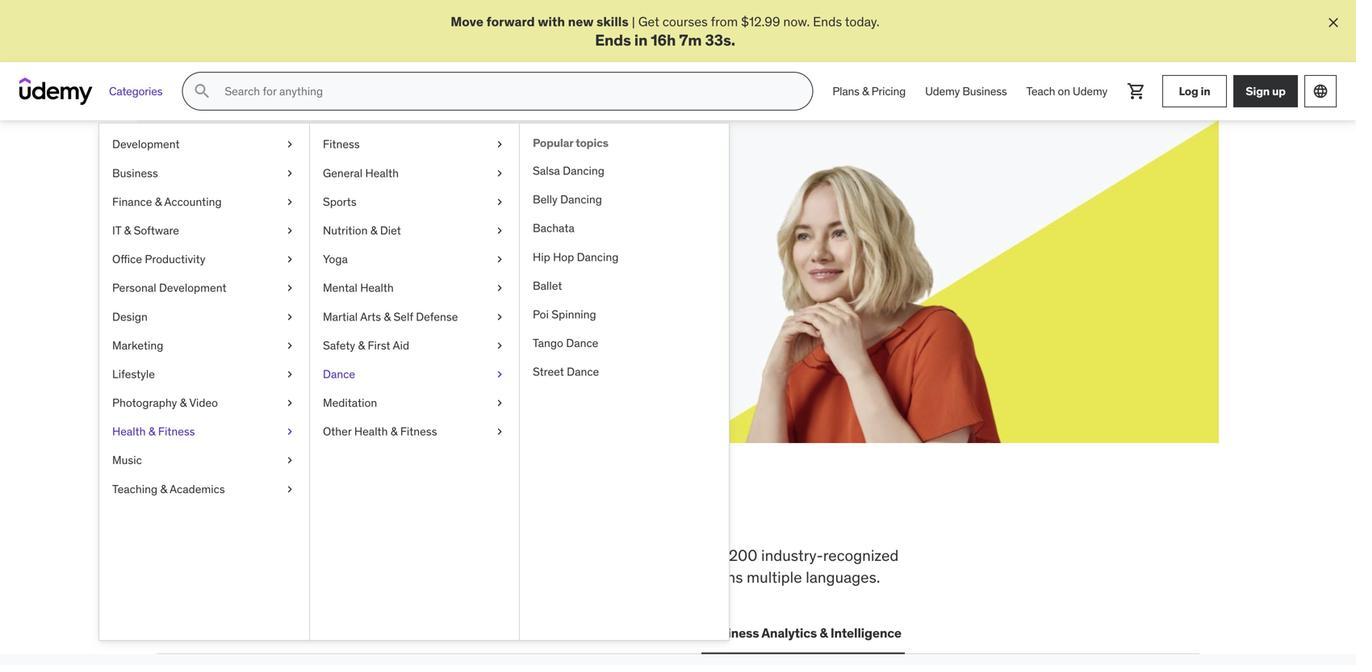 Task type: locate. For each thing, give the bounding box(es) containing it.
1 vertical spatial it
[[290, 625, 301, 641]]

1 horizontal spatial with
[[538, 13, 565, 30]]

1 vertical spatial dancing
[[560, 192, 602, 207]]

dance down tango dance
[[567, 365, 599, 379]]

dancing right hop
[[577, 250, 619, 264]]

xsmall image for teaching & academics
[[283, 481, 296, 497]]

1 vertical spatial your
[[261, 231, 286, 247]]

street dance
[[533, 365, 599, 379]]

xsmall image inside lifestyle link
[[283, 367, 296, 382]]

software
[[134, 223, 179, 238]]

business left teach
[[963, 84, 1007, 98]]

health & fitness link
[[99, 418, 309, 446]]

from
[[711, 13, 738, 30]]

0 vertical spatial today.
[[845, 13, 880, 30]]

today. down the nutrition
[[319, 249, 354, 265]]

as right little
[[487, 231, 500, 247]]

courses
[[663, 13, 708, 30]]

sale
[[260, 249, 285, 265]]

sports
[[323, 194, 357, 209]]

xsmall image inside business link
[[283, 165, 296, 181]]

health right other
[[354, 424, 388, 439]]

lifestyle
[[112, 367, 155, 381]]

1 horizontal spatial for
[[423, 231, 439, 247]]

xsmall image inside office productivity link
[[283, 252, 296, 267]]

it for it certifications
[[290, 625, 301, 641]]

dancing for salsa dancing
[[563, 163, 605, 178]]

office productivity link
[[99, 245, 309, 274]]

development inside button
[[190, 625, 271, 641]]

fitness down the 'meditation' link
[[400, 424, 437, 439]]

xsmall image inside personal development link
[[283, 280, 296, 296]]

1 vertical spatial in
[[1201, 84, 1211, 98]]

0 horizontal spatial with
[[343, 231, 368, 247]]

0 vertical spatial in
[[634, 30, 648, 50]]

sign up
[[1246, 84, 1286, 98]]

bachata link
[[520, 214, 729, 243]]

skills inside covering critical workplace skills to technical topics, including prep content for over 200 industry-recognized certifications, our catalog supports well-rounded professional development and spans multiple languages.
[[346, 546, 380, 565]]

1 vertical spatial business
[[112, 166, 158, 180]]

science
[[522, 625, 570, 641]]

leadership
[[405, 625, 472, 641]]

skills for your future expand your potential with a course for as little as $12.99. sale ends today.
[[215, 191, 500, 265]]

udemy right the on at the right top of page
[[1073, 84, 1108, 98]]

plans & pricing
[[833, 84, 906, 98]]

dancing down topics
[[563, 163, 605, 178]]

1 horizontal spatial ends
[[813, 13, 842, 30]]

business
[[963, 84, 1007, 98], [112, 166, 158, 180], [705, 625, 759, 641]]

one
[[546, 493, 604, 535]]

2 vertical spatial business
[[705, 625, 759, 641]]

health up arts
[[360, 281, 394, 295]]

xsmall image inside marketing link
[[283, 338, 296, 354]]

it for it & software
[[112, 223, 121, 238]]

& inside 'link'
[[370, 223, 377, 238]]

$12.99
[[741, 13, 780, 30]]

accounting
[[164, 194, 222, 209]]

for up potential
[[292, 191, 330, 224]]

xsmall image inside nutrition & diet 'link'
[[493, 223, 506, 239]]

business inside business link
[[112, 166, 158, 180]]

with left a
[[343, 231, 368, 247]]

xsmall image inside photography & video link
[[283, 395, 296, 411]]

new
[[568, 13, 594, 30]]

skills up supports at the bottom
[[346, 546, 380, 565]]

pricing
[[872, 84, 906, 98]]

xsmall image for mental health
[[493, 280, 506, 296]]

0 horizontal spatial fitness
[[158, 424, 195, 439]]

teaching & academics link
[[99, 475, 309, 504]]

& for diet
[[370, 223, 377, 238]]

xsmall image inside it & software link
[[283, 223, 296, 239]]

for inside covering critical workplace skills to technical topics, including prep content for over 200 industry-recognized certifications, our catalog supports well-rounded professional development and spans multiple languages.
[[674, 546, 692, 565]]

in down | on the left top
[[634, 30, 648, 50]]

it up "office"
[[112, 223, 121, 238]]

it left certifications
[[290, 625, 301, 641]]

future
[[398, 191, 477, 224]]

covering
[[157, 546, 218, 565]]

0 vertical spatial with
[[538, 13, 565, 30]]

xsmall image inside 'mental health' link
[[493, 280, 506, 296]]

on
[[1058, 84, 1070, 98]]

2 vertical spatial dancing
[[577, 250, 619, 264]]

salsa
[[533, 163, 560, 178]]

& right finance
[[155, 194, 162, 209]]

& down the photography
[[148, 424, 155, 439]]

to
[[383, 546, 397, 565]]

bachata
[[533, 221, 575, 235]]

xsmall image inside development link
[[283, 137, 296, 152]]

it inside it certifications button
[[290, 625, 301, 641]]

xsmall image for safety & first aid
[[493, 338, 506, 354]]

self
[[394, 309, 413, 324]]

now.
[[784, 13, 810, 30]]

0 horizontal spatial today.
[[319, 249, 354, 265]]

1 horizontal spatial today.
[[845, 13, 880, 30]]

1 vertical spatial development
[[159, 281, 227, 295]]

safety
[[323, 338, 355, 353]]

dance down spinning
[[566, 336, 599, 350]]

& left self
[[384, 309, 391, 324]]

communication
[[589, 625, 685, 641]]

xsmall image inside yoga link
[[493, 252, 506, 267]]

xsmall image for lifestyle
[[283, 367, 296, 382]]

fitness inside health & fitness link
[[158, 424, 195, 439]]

0 vertical spatial skills
[[597, 13, 629, 30]]

development right web
[[190, 625, 271, 641]]

business up finance
[[112, 166, 158, 180]]

dance element
[[519, 124, 729, 640]]

multiple
[[747, 567, 802, 587]]

& right plans
[[862, 84, 869, 98]]

it & software
[[112, 223, 179, 238]]

& right teaching
[[160, 482, 167, 496]]

xsmall image inside other health & fitness link
[[493, 424, 506, 440]]

0 vertical spatial dancing
[[563, 163, 605, 178]]

log in
[[1179, 84, 1211, 98]]

in right log
[[1201, 84, 1211, 98]]

2 vertical spatial in
[[508, 493, 540, 535]]

catalog
[[279, 567, 330, 587]]

udemy image
[[19, 78, 93, 105]]

1 horizontal spatial it
[[290, 625, 301, 641]]

arts
[[360, 309, 381, 324]]

fitness up general on the top left of page
[[323, 137, 360, 152]]

dance link
[[310, 360, 519, 389]]

little
[[458, 231, 484, 247]]

as left little
[[442, 231, 455, 247]]

certifications
[[304, 625, 386, 641]]

xsmall image for yoga
[[493, 252, 506, 267]]

xsmall image inside the 'meditation' link
[[493, 395, 506, 411]]

xsmall image inside design link
[[283, 309, 296, 325]]

1 vertical spatial for
[[423, 231, 439, 247]]

topics,
[[466, 546, 512, 565]]

yoga link
[[310, 245, 519, 274]]

dancing inside 'salsa dancing' link
[[563, 163, 605, 178]]

skills inside move forward with new skills | get courses from $12.99 now. ends today. ends in 16h 7m 33s .
[[597, 13, 629, 30]]

2 horizontal spatial in
[[1201, 84, 1211, 98]]

xsmall image for health & fitness
[[283, 424, 296, 440]]

udemy
[[925, 84, 960, 98], [1073, 84, 1108, 98]]

1 horizontal spatial business
[[705, 625, 759, 641]]

0 vertical spatial it
[[112, 223, 121, 238]]

dancing
[[563, 163, 605, 178], [560, 192, 602, 207], [577, 250, 619, 264]]

first
[[368, 338, 390, 353]]

health right general on the top left of page
[[365, 166, 399, 180]]

1 vertical spatial today.
[[319, 249, 354, 265]]

xsmall image for other health & fitness
[[493, 424, 506, 440]]

forward
[[487, 13, 535, 30]]

your up sale
[[261, 231, 286, 247]]

over
[[696, 546, 725, 565]]

& left video
[[180, 396, 187, 410]]

xsmall image inside general health link
[[493, 165, 506, 181]]

in up including
[[508, 493, 540, 535]]

dance down the safety
[[323, 367, 355, 381]]

submit search image
[[192, 82, 212, 101]]

your up a
[[334, 191, 393, 224]]

nutrition & diet link
[[310, 216, 519, 245]]

1 horizontal spatial fitness
[[323, 137, 360, 152]]

popular topics
[[533, 136, 609, 150]]

0 vertical spatial your
[[334, 191, 393, 224]]

2 as from the left
[[487, 231, 500, 247]]

udemy business
[[925, 84, 1007, 98]]

& for pricing
[[862, 84, 869, 98]]

0 vertical spatial development
[[112, 137, 180, 152]]

& left first
[[358, 338, 365, 353]]

0 horizontal spatial in
[[508, 493, 540, 535]]

for for your
[[423, 231, 439, 247]]

2 horizontal spatial business
[[963, 84, 1007, 98]]

in
[[634, 30, 648, 50], [1201, 84, 1211, 98], [508, 493, 540, 535]]

your
[[334, 191, 393, 224], [261, 231, 286, 247]]

salsa dancing link
[[520, 157, 729, 185]]

need
[[425, 493, 502, 535]]

0 horizontal spatial your
[[261, 231, 286, 247]]

as
[[442, 231, 455, 247], [487, 231, 500, 247]]

xsmall image inside teaching & academics link
[[283, 481, 296, 497]]

1 vertical spatial with
[[343, 231, 368, 247]]

you
[[361, 493, 419, 535]]

dancing inside the belly dancing "link"
[[560, 192, 602, 207]]

including
[[516, 546, 578, 565]]

2 vertical spatial development
[[190, 625, 271, 641]]

business inside business analytics & intelligence button
[[705, 625, 759, 641]]

belly dancing link
[[520, 185, 729, 214]]

200
[[729, 546, 758, 565]]

lifestyle link
[[99, 360, 309, 389]]

fitness down photography & video
[[158, 424, 195, 439]]

& right analytics
[[820, 625, 828, 641]]

fitness
[[323, 137, 360, 152], [158, 424, 195, 439], [400, 424, 437, 439]]

communication button
[[586, 614, 689, 653]]

2 udemy from the left
[[1073, 84, 1108, 98]]

intelligence
[[831, 625, 902, 641]]

xsmall image inside finance & accounting link
[[283, 194, 296, 210]]

xsmall image inside fitness link
[[493, 137, 506, 152]]

2 vertical spatial for
[[674, 546, 692, 565]]

finance & accounting
[[112, 194, 222, 209]]

& for academics
[[160, 482, 167, 496]]

diet
[[380, 223, 401, 238]]

xsmall image inside the dance link
[[493, 367, 506, 382]]

0 horizontal spatial business
[[112, 166, 158, 180]]

0 vertical spatial for
[[292, 191, 330, 224]]

general
[[323, 166, 363, 180]]

xsmall image inside safety & first aid link
[[493, 338, 506, 354]]

1 udemy from the left
[[925, 84, 960, 98]]

& left the diet
[[370, 223, 377, 238]]

xsmall image for design
[[283, 309, 296, 325]]

fitness inside other health & fitness link
[[400, 424, 437, 439]]

today. right now.
[[845, 13, 880, 30]]

skills up the workplace
[[268, 493, 355, 535]]

xsmall image for dance
[[493, 367, 506, 382]]

skills left | on the left top
[[597, 13, 629, 30]]

2 vertical spatial skills
[[346, 546, 380, 565]]

development down office productivity link
[[159, 281, 227, 295]]

0 vertical spatial business
[[963, 84, 1007, 98]]

with left new
[[538, 13, 565, 30]]

xsmall image inside health & fitness link
[[283, 424, 296, 440]]

xsmall image
[[283, 194, 296, 210], [493, 223, 506, 239], [493, 252, 506, 267], [283, 280, 296, 296], [493, 280, 506, 296], [493, 309, 506, 325], [283, 338, 296, 354], [493, 367, 506, 382], [283, 424, 296, 440], [493, 424, 506, 440], [283, 453, 296, 469], [283, 481, 296, 497]]

2 horizontal spatial for
[[674, 546, 692, 565]]

web
[[160, 625, 187, 641]]

business for business analytics & intelligence
[[705, 625, 759, 641]]

xsmall image for office productivity
[[283, 252, 296, 267]]

other health & fitness link
[[310, 418, 519, 446]]

street
[[533, 365, 564, 379]]

marketing
[[112, 338, 163, 353]]

xsmall image
[[283, 137, 296, 152], [493, 137, 506, 152], [283, 165, 296, 181], [493, 165, 506, 181], [493, 194, 506, 210], [283, 223, 296, 239], [283, 252, 296, 267], [283, 309, 296, 325], [493, 338, 506, 354], [283, 367, 296, 382], [283, 395, 296, 411], [493, 395, 506, 411]]

health up 'music' on the bottom left of the page
[[112, 424, 146, 439]]

tango dance link
[[520, 329, 729, 358]]

skills
[[597, 13, 629, 30], [268, 493, 355, 535], [346, 546, 380, 565]]

hop
[[553, 250, 574, 264]]

dancing down salsa dancing
[[560, 192, 602, 207]]

for right course
[[423, 231, 439, 247]]

data
[[491, 625, 519, 641]]

data science
[[491, 625, 570, 641]]

1 horizontal spatial in
[[634, 30, 648, 50]]

it inside it & software link
[[112, 223, 121, 238]]

xsmall image inside martial arts & self defense link
[[493, 309, 506, 325]]

1 horizontal spatial udemy
[[1073, 84, 1108, 98]]

2 horizontal spatial fitness
[[400, 424, 437, 439]]

xsmall image inside sports link
[[493, 194, 506, 210]]

for up and at the bottom
[[674, 546, 692, 565]]

1 as from the left
[[442, 231, 455, 247]]

0 horizontal spatial ends
[[595, 30, 631, 50]]

0 horizontal spatial it
[[112, 223, 121, 238]]

xsmall image inside "music" link
[[283, 453, 296, 469]]

professional
[[493, 567, 576, 587]]

finance
[[112, 194, 152, 209]]

0 horizontal spatial udemy
[[925, 84, 960, 98]]

& up "office"
[[124, 223, 131, 238]]

xsmall image for sports
[[493, 194, 506, 210]]

sports link
[[310, 188, 519, 216]]

udemy right the pricing
[[925, 84, 960, 98]]

0 horizontal spatial as
[[442, 231, 455, 247]]

development for personal
[[159, 281, 227, 295]]

business down spans
[[705, 625, 759, 641]]

meditation link
[[310, 389, 519, 418]]

development down the categories dropdown button
[[112, 137, 180, 152]]

1 horizontal spatial as
[[487, 231, 500, 247]]

&
[[862, 84, 869, 98], [155, 194, 162, 209], [124, 223, 131, 238], [370, 223, 377, 238], [384, 309, 391, 324], [358, 338, 365, 353], [180, 396, 187, 410], [148, 424, 155, 439], [391, 424, 398, 439], [160, 482, 167, 496], [820, 625, 828, 641]]



Task type: vqa. For each thing, say whether or not it's contained in the screenshot.
Technical
yes



Task type: describe. For each thing, give the bounding box(es) containing it.
today. inside skills for your future expand your potential with a course for as little as $12.99. sale ends today.
[[319, 249, 354, 265]]

teach on udemy link
[[1017, 72, 1117, 111]]

well-
[[398, 567, 432, 587]]

potential
[[289, 231, 340, 247]]

prep
[[582, 546, 613, 565]]

marketing link
[[99, 331, 309, 360]]

business analytics & intelligence button
[[701, 614, 905, 653]]

& down the 'meditation' link
[[391, 424, 398, 439]]

with inside move forward with new skills | get courses from $12.99 now. ends today. ends in 16h 7m 33s .
[[538, 13, 565, 30]]

move forward with new skills | get courses from $12.99 now. ends today. ends in 16h 7m 33s .
[[451, 13, 880, 50]]

mental health link
[[310, 274, 519, 303]]

spinning
[[552, 307, 596, 322]]

xsmall image for music
[[283, 453, 296, 469]]

place
[[610, 493, 694, 535]]

business analytics & intelligence
[[705, 625, 902, 641]]

dancing for belly dancing
[[560, 192, 602, 207]]

finance & accounting link
[[99, 188, 309, 216]]

xsmall image for photography & video
[[283, 395, 296, 411]]

fitness link
[[310, 130, 519, 159]]

xsmall image for fitness
[[493, 137, 506, 152]]

safety & first aid
[[323, 338, 409, 353]]

all
[[157, 493, 204, 535]]

& for first
[[358, 338, 365, 353]]

& for fitness
[[148, 424, 155, 439]]

& for software
[[124, 223, 131, 238]]

teach
[[1027, 84, 1055, 98]]

business inside udemy business link
[[963, 84, 1007, 98]]

today. inside move forward with new skills | get courses from $12.99 now. ends today. ends in 16h 7m 33s .
[[845, 13, 880, 30]]

xsmall image for personal development
[[283, 280, 296, 296]]

covering critical workplace skills to technical topics, including prep content for over 200 industry-recognized certifications, our catalog supports well-rounded professional development and spans multiple languages.
[[157, 546, 899, 587]]

belly
[[533, 192, 558, 207]]

course
[[381, 231, 420, 247]]

other
[[323, 424, 352, 439]]

close image
[[1326, 15, 1342, 31]]

xsmall image for marketing
[[283, 338, 296, 354]]

office productivity
[[112, 252, 205, 266]]

xsmall image for general health
[[493, 165, 506, 181]]

udemy business link
[[916, 72, 1017, 111]]

dance for street dance
[[567, 365, 599, 379]]

music link
[[99, 446, 309, 475]]

business for business
[[112, 166, 158, 180]]

nutrition & diet
[[323, 223, 401, 238]]

tango
[[533, 336, 563, 350]]

aid
[[393, 338, 409, 353]]

ballet
[[533, 278, 562, 293]]

general health link
[[310, 159, 519, 188]]

& for video
[[180, 396, 187, 410]]

topics
[[576, 136, 609, 150]]

fitness inside fitness link
[[323, 137, 360, 152]]

hip
[[533, 250, 550, 264]]

skills
[[215, 191, 287, 224]]

categories
[[109, 84, 163, 98]]

Search for anything text field
[[221, 78, 793, 105]]

business link
[[99, 159, 309, 188]]

0 horizontal spatial for
[[292, 191, 330, 224]]

development for web
[[190, 625, 271, 641]]

|
[[632, 13, 635, 30]]

xsmall image for meditation
[[493, 395, 506, 411]]

choose a language image
[[1313, 83, 1329, 99]]

xsmall image for it & software
[[283, 223, 296, 239]]

personal development link
[[99, 274, 309, 303]]

salsa dancing
[[533, 163, 605, 178]]

development
[[580, 567, 670, 587]]

the
[[210, 493, 262, 535]]

general health
[[323, 166, 399, 180]]

health for other health & fitness
[[354, 424, 388, 439]]

ballet link
[[520, 272, 729, 300]]

tango dance
[[533, 336, 599, 350]]

in inside move forward with new skills | get courses from $12.99 now. ends today. ends in 16h 7m 33s .
[[634, 30, 648, 50]]

xsmall image for development
[[283, 137, 296, 152]]

dance for tango dance
[[566, 336, 599, 350]]

& inside button
[[820, 625, 828, 641]]

sign up link
[[1234, 75, 1298, 108]]

with inside skills for your future expand your potential with a course for as little as $12.99. sale ends today.
[[343, 231, 368, 247]]

design
[[112, 309, 148, 324]]

workplace
[[271, 546, 342, 565]]

mental health
[[323, 281, 394, 295]]

shopping cart with 0 items image
[[1127, 82, 1146, 101]]

dancing inside hip hop dancing link
[[577, 250, 619, 264]]

xsmall image for martial arts & self defense
[[493, 309, 506, 325]]

content
[[617, 546, 670, 565]]

for for workplace
[[674, 546, 692, 565]]

teaching & academics
[[112, 482, 225, 496]]

16h 7m 33s
[[651, 30, 731, 50]]

& for accounting
[[155, 194, 162, 209]]

martial arts & self defense
[[323, 309, 458, 324]]

xsmall image for nutrition & diet
[[493, 223, 506, 239]]

photography & video link
[[99, 389, 309, 418]]

photography
[[112, 396, 177, 410]]

1 horizontal spatial your
[[334, 191, 393, 224]]

certifications,
[[157, 567, 250, 587]]

photography & video
[[112, 396, 218, 410]]

popular
[[533, 136, 573, 150]]

analytics
[[762, 625, 817, 641]]

move
[[451, 13, 484, 30]]

hip hop dancing link
[[520, 243, 729, 272]]

1 vertical spatial skills
[[268, 493, 355, 535]]

xsmall image for business
[[283, 165, 296, 181]]

supports
[[334, 567, 395, 587]]

categories button
[[99, 72, 172, 111]]

web development button
[[157, 614, 274, 653]]

health for mental health
[[360, 281, 394, 295]]

our
[[253, 567, 276, 587]]

languages.
[[806, 567, 880, 587]]

up
[[1272, 84, 1286, 98]]

teach on udemy
[[1027, 84, 1108, 98]]

music
[[112, 453, 142, 468]]

health for general health
[[365, 166, 399, 180]]

data science button
[[488, 614, 573, 653]]

xsmall image for finance & accounting
[[283, 194, 296, 210]]

belly dancing
[[533, 192, 602, 207]]

other health & fitness
[[323, 424, 437, 439]]

defense
[[416, 309, 458, 324]]

street dance link
[[520, 358, 729, 387]]

poi
[[533, 307, 549, 322]]

plans
[[833, 84, 860, 98]]



